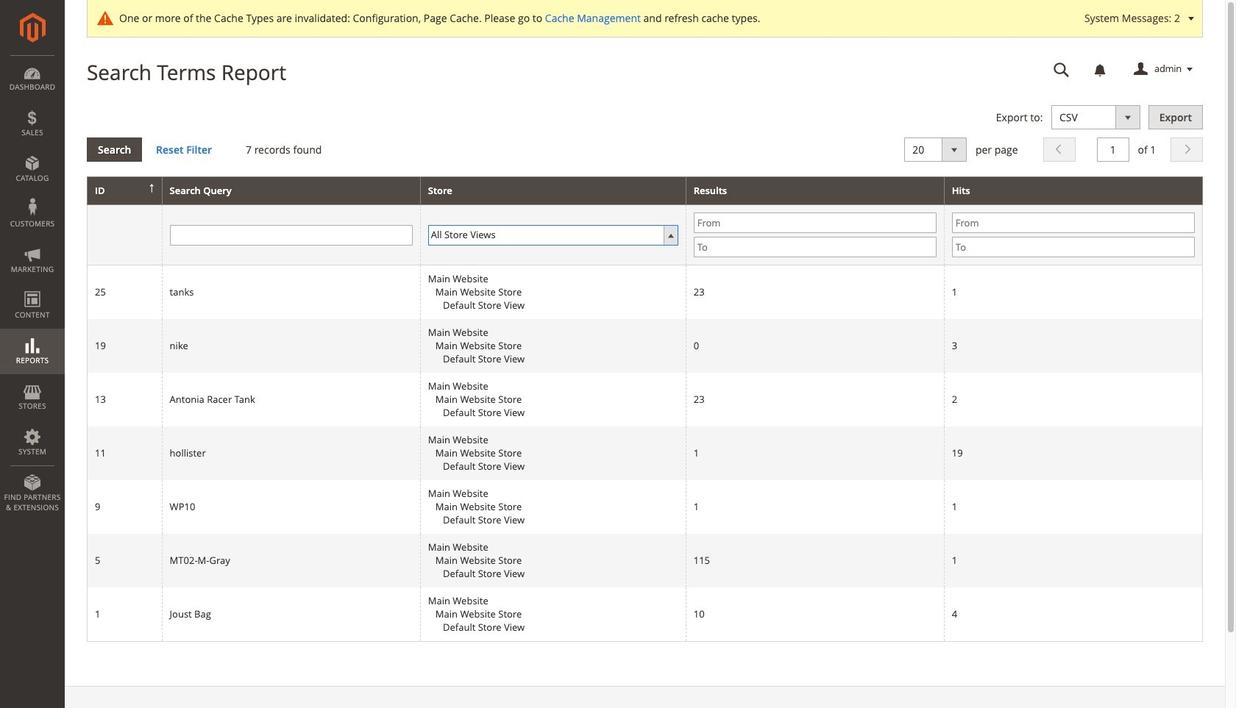 Task type: locate. For each thing, give the bounding box(es) containing it.
menu bar
[[0, 55, 65, 520]]

None text field
[[1097, 137, 1130, 162], [170, 225, 413, 246], [1097, 137, 1130, 162], [170, 225, 413, 246]]

magento admin panel image
[[20, 13, 45, 43]]

None text field
[[1044, 57, 1080, 82]]

From text field
[[694, 213, 937, 234]]



Task type: describe. For each thing, give the bounding box(es) containing it.
From text field
[[952, 213, 1195, 234]]

To text field
[[694, 237, 937, 258]]

To text field
[[952, 237, 1195, 258]]



